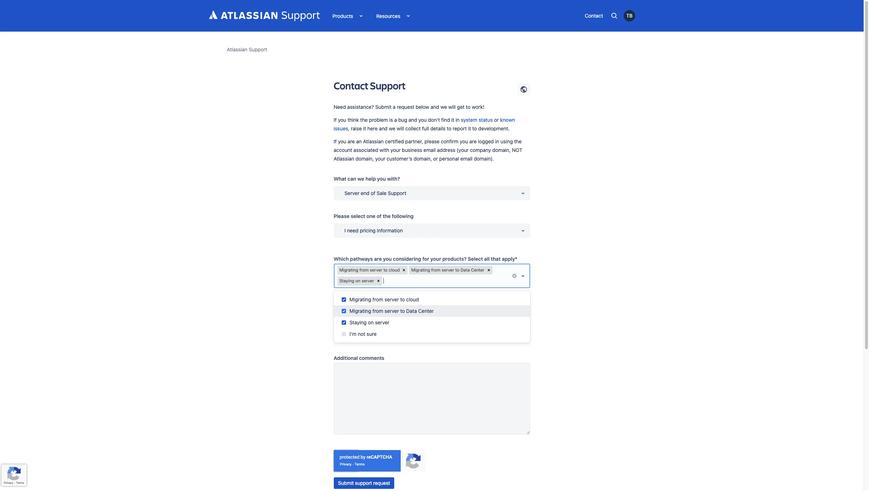 Task type: vqa. For each thing, say whether or not it's contained in the screenshot.
Opsgenie
no



Task type: locate. For each thing, give the bounding box(es) containing it.
Which products do you want to migrate? Enter the SEN of each product below.  text field
[[334, 312, 530, 326]]

data down migrate?
[[406, 309, 417, 315]]

you up (your
[[460, 139, 468, 145]]

development.
[[478, 126, 510, 132]]

submit support request button
[[334, 478, 394, 490]]

0 horizontal spatial your
[[375, 156, 385, 162]]

2 vertical spatial support
[[388, 190, 406, 196]]

please
[[334, 213, 350, 220]]

please
[[425, 139, 440, 145]]

in up report
[[456, 117, 460, 123]]

it
[[451, 117, 454, 123], [363, 126, 366, 132], [468, 126, 471, 132]]

from down which pathways are you considering for your products? select all that apply*
[[431, 268, 441, 273]]

1 vertical spatial or
[[433, 156, 438, 162]]

0 vertical spatial which
[[334, 256, 349, 262]]

need
[[334, 104, 346, 110]]

1 vertical spatial submit
[[338, 481, 354, 487]]

we up find
[[441, 104, 447, 110]]

0 horizontal spatial cloud
[[389, 268, 400, 273]]

you
[[338, 117, 346, 123], [419, 117, 427, 123], [338, 139, 346, 145], [460, 139, 468, 145], [377, 176, 386, 182], [383, 256, 392, 262], [380, 301, 389, 307]]

are
[[348, 139, 355, 145], [470, 139, 477, 145], [374, 256, 382, 262]]

will
[[448, 104, 456, 110], [397, 126, 404, 132]]

with?
[[387, 176, 400, 182]]

0 horizontal spatial atlassian
[[227, 46, 247, 53]]

need
[[347, 228, 359, 234]]

a left sure
[[363, 331, 366, 337]]

1 vertical spatial atlassian
[[363, 139, 384, 145]]

partner,
[[405, 139, 423, 145]]

or
[[494, 117, 499, 123], [433, 156, 438, 162]]

product
[[485, 301, 504, 307]]

cloud right want
[[406, 297, 419, 303]]

2 open image from the top
[[519, 227, 527, 235]]

are for which pathways are you considering for your products? select all that apply*
[[374, 256, 382, 262]]

if for if you think the problem is a bug and you don't find it in system status or
[[334, 117, 337, 123]]

center down select on the bottom right
[[471, 268, 485, 273]]

0 vertical spatial submit
[[375, 104, 392, 110]]

the left the "sen"
[[446, 301, 453, 307]]

if you think the problem is a bug and you don't find it in system status or
[[334, 117, 500, 123]]

1 horizontal spatial or
[[494, 117, 499, 123]]

if for if you are an atlassian certified partner, please confirm you are logged in using the account associated with your business email address (your company domain, not atlassian domain, your customer's domain, or personal email domain).
[[334, 139, 337, 145]]

i'm
[[350, 332, 357, 338]]

1 horizontal spatial in
[[495, 139, 499, 145]]

do
[[373, 301, 379, 307]]

report
[[453, 126, 467, 132]]

server
[[370, 268, 382, 273], [442, 268, 454, 273], [362, 279, 374, 284], [385, 297, 399, 303], [385, 309, 399, 315], [375, 320, 390, 326]]

2 vertical spatial we
[[358, 176, 364, 182]]

you up the full
[[419, 117, 427, 123]]

2 vertical spatial a
[[363, 331, 366, 337]]

on down pathways
[[356, 279, 361, 284]]

1 vertical spatial email
[[461, 156, 473, 162]]

staying up what's
[[350, 320, 367, 326]]

we down is
[[389, 126, 395, 132]]

email down (your
[[461, 156, 473, 162]]

and up collect
[[409, 117, 417, 123]]

1 vertical spatial if
[[334, 139, 337, 145]]

clear image for migrating from server to data center
[[486, 268, 492, 274]]

can
[[348, 176, 356, 182]]

what's
[[347, 331, 362, 337]]

0 vertical spatial on
[[356, 279, 361, 284]]

open image
[[519, 189, 527, 198], [519, 227, 527, 235]]

your down with
[[375, 156, 385, 162]]

not
[[358, 332, 365, 338]]

1 vertical spatial in
[[495, 139, 499, 145]]

0 horizontal spatial email
[[424, 147, 436, 153]]

0 vertical spatial open image
[[519, 189, 527, 198]]

submit up the problem
[[375, 104, 392, 110]]

it right find
[[451, 117, 454, 123]]

of right the "sen"
[[466, 301, 471, 307]]

0 horizontal spatial or
[[433, 156, 438, 162]]

which left pathways
[[334, 256, 349, 262]]

0 vertical spatial in
[[456, 117, 460, 123]]

and right the below
[[431, 104, 439, 110]]

contact
[[585, 13, 603, 19], [334, 79, 369, 92]]

in left using
[[495, 139, 499, 145]]

1 horizontal spatial are
[[374, 256, 382, 262]]

1 horizontal spatial it
[[451, 117, 454, 123]]

open image for following
[[519, 227, 527, 235]]

a right is
[[394, 117, 397, 123]]

a
[[393, 104, 396, 110], [394, 117, 397, 123], [363, 331, 366, 337]]

1 horizontal spatial submit
[[375, 104, 392, 110]]

known
[[500, 117, 515, 123]]

0 horizontal spatial submit
[[338, 481, 354, 487]]

if up account
[[334, 139, 337, 145]]

the
[[360, 117, 368, 123], [514, 139, 522, 145], [383, 213, 391, 220], [446, 301, 453, 307]]

pricing
[[360, 228, 376, 234]]

1 vertical spatial staying on server
[[350, 320, 390, 326]]

1 vertical spatial we
[[389, 126, 395, 132]]

0 vertical spatial support
[[249, 46, 267, 53]]

will left get
[[448, 104, 456, 110]]

atlassian
[[227, 46, 247, 53], [363, 139, 384, 145], [334, 156, 354, 162]]

0 vertical spatial or
[[494, 117, 499, 123]]

0 horizontal spatial contact
[[334, 79, 369, 92]]

2 vertical spatial atlassian
[[334, 156, 354, 162]]

migrating down products
[[350, 309, 371, 315]]

your
[[391, 147, 401, 153], [375, 156, 385, 162], [431, 256, 441, 262]]

1 horizontal spatial and
[[409, 117, 417, 123]]

on up sen?
[[368, 320, 374, 326]]

0 horizontal spatial are
[[348, 139, 355, 145]]

contact up assistance?
[[334, 79, 369, 92]]

if inside the if you are an atlassian certified partner, please confirm you are logged in using the account associated with your business email address (your company domain, not atlassian domain, your customer's domain, or personal email domain).
[[334, 139, 337, 145]]

request
[[397, 104, 414, 110], [373, 481, 390, 487]]

contact left search page image
[[585, 13, 603, 19]]

1 vertical spatial will
[[397, 126, 404, 132]]

support down atlassian logo
[[249, 46, 267, 53]]

if
[[334, 117, 337, 123], [334, 139, 337, 145]]

1 which from the top
[[334, 256, 349, 262]]

associated
[[354, 147, 378, 153]]

1 vertical spatial on
[[368, 320, 374, 326]]

0 vertical spatial cloud
[[389, 268, 400, 273]]

of right one
[[377, 213, 382, 220]]

the up not
[[514, 139, 522, 145]]

email
[[424, 147, 436, 153], [461, 156, 473, 162]]

email down "please" at the top
[[424, 147, 436, 153]]

clear image down all
[[486, 268, 492, 274]]

are right pathways
[[374, 256, 382, 262]]

migrating from server to data center
[[411, 268, 485, 273], [350, 309, 434, 315]]

1 horizontal spatial cloud
[[406, 297, 419, 303]]

data
[[461, 268, 470, 273], [406, 309, 417, 315]]

the right think
[[360, 117, 368, 123]]

personal
[[439, 156, 459, 162]]

migrating from server to data center down want
[[350, 309, 434, 315]]

staying on server down pathways
[[340, 279, 374, 284]]

2 horizontal spatial of
[[466, 301, 471, 307]]

it down system
[[468, 126, 471, 132]]

submit support request
[[338, 481, 390, 487]]

0 vertical spatial atlassian
[[227, 46, 247, 53]]

additional
[[334, 356, 358, 362]]

cloud down considering
[[389, 268, 400, 273]]

collect
[[406, 126, 421, 132]]

want
[[390, 301, 402, 307]]

staying down pathways
[[340, 279, 354, 284]]

we right can
[[358, 176, 364, 182]]

1 vertical spatial which
[[334, 301, 349, 307]]

we
[[441, 104, 447, 110], [389, 126, 395, 132], [358, 176, 364, 182]]

from down do
[[373, 309, 383, 315]]

support up need assistance? submit a request below and we will get to work!
[[370, 79, 406, 92]]

open image for with?
[[519, 189, 527, 198]]

staying on server
[[340, 279, 374, 284], [350, 320, 390, 326]]

status
[[479, 117, 493, 123]]

2 if from the top
[[334, 139, 337, 145]]

0 vertical spatial request
[[397, 104, 414, 110]]

0 horizontal spatial clear image
[[376, 279, 381, 284]]

migrating left do
[[350, 297, 371, 303]]

0 vertical spatial center
[[471, 268, 485, 273]]

1 horizontal spatial clear image
[[401, 268, 407, 274]]

0 vertical spatial will
[[448, 104, 456, 110]]

are for if you are an atlassian certified partner, please confirm you are logged in using the account associated with your business email address (your company domain, not atlassian domain, your customer's domain, or personal email domain).
[[348, 139, 355, 145]]

domain, down the associated
[[356, 156, 374, 162]]

1 vertical spatial migrating from server to cloud
[[350, 297, 419, 303]]

0 vertical spatial of
[[371, 190, 375, 196]]

you up account
[[338, 139, 346, 145]]

your down certified
[[391, 147, 401, 153]]

0 horizontal spatial and
[[379, 126, 388, 132]]

assistance?
[[347, 104, 374, 110]]

1 horizontal spatial your
[[391, 147, 401, 153]]

2 vertical spatial your
[[431, 256, 441, 262]]

your right "for"
[[431, 256, 441, 262]]

are left "an"
[[348, 139, 355, 145]]

below.
[[505, 301, 521, 307]]

migrating from server to data center down products?
[[411, 268, 485, 273]]

which left products
[[334, 301, 349, 307]]

get
[[457, 104, 465, 110]]

here
[[368, 126, 378, 132]]

of right end
[[371, 190, 375, 196]]

or inside the if you are an atlassian certified partner, please confirm you are logged in using the account associated with your business email address (your company domain, not atlassian domain, your customer's domain, or personal email domain).
[[433, 156, 438, 162]]

are up company
[[470, 139, 477, 145]]

clear image up do
[[376, 279, 381, 284]]

0 horizontal spatial data
[[406, 309, 417, 315]]

1 horizontal spatial contact
[[585, 13, 603, 19]]

and down the problem
[[379, 126, 388, 132]]

what's a sen?
[[347, 331, 381, 337]]

or left 'personal'
[[433, 156, 438, 162]]

staying
[[340, 279, 354, 284], [350, 320, 367, 326]]

1 vertical spatial request
[[373, 481, 390, 487]]

0 vertical spatial staying on server
[[340, 279, 374, 284]]

2 horizontal spatial we
[[441, 104, 447, 110]]

from right products
[[373, 297, 383, 303]]

migrating down which pathways are you considering for your products? select all that apply*
[[411, 268, 430, 273]]

0 horizontal spatial on
[[356, 279, 361, 284]]

0 vertical spatial staying
[[340, 279, 354, 284]]

not
[[512, 147, 523, 153]]

2 horizontal spatial atlassian
[[363, 139, 384, 145]]

0 horizontal spatial of
[[371, 190, 375, 196]]

1 horizontal spatial data
[[461, 268, 470, 273]]

2 horizontal spatial it
[[468, 126, 471, 132]]

request up bug
[[397, 104, 414, 110]]

1 vertical spatial of
[[377, 213, 382, 220]]

or up development.
[[494, 117, 499, 123]]

1 vertical spatial staying
[[350, 320, 367, 326]]

migrating from server to cloud up sen?
[[350, 297, 419, 303]]

think
[[348, 117, 359, 123]]

center
[[471, 268, 485, 273], [418, 309, 434, 315]]

1 vertical spatial support
[[370, 79, 406, 92]]

2 which from the top
[[334, 301, 349, 307]]

0 vertical spatial email
[[424, 147, 436, 153]]

submit left "support"
[[338, 481, 354, 487]]

in inside the if you are an atlassian certified partner, please confirm you are logged in using the account associated with your business email address (your company domain, not atlassian domain, your customer's domain, or personal email domain).
[[495, 139, 499, 145]]

0 horizontal spatial will
[[397, 126, 404, 132]]

below
[[416, 104, 429, 110]]

request right "support"
[[373, 481, 390, 487]]

if up issues
[[334, 117, 337, 123]]

clear image
[[401, 268, 407, 274], [486, 268, 492, 274], [376, 279, 381, 284]]

1 horizontal spatial domain,
[[414, 156, 432, 162]]

domain).
[[474, 156, 494, 162]]

it for , raise it here and we will collect full details to report it to development.
[[468, 126, 471, 132]]

domain, down using
[[492, 147, 511, 153]]

of
[[371, 190, 375, 196], [377, 213, 382, 220], [466, 301, 471, 307]]

1 horizontal spatial will
[[448, 104, 456, 110]]

migrating from server to cloud down pathways
[[340, 268, 400, 273]]

1 vertical spatial data
[[406, 309, 417, 315]]

on
[[356, 279, 361, 284], [368, 320, 374, 326]]

0 horizontal spatial in
[[456, 117, 460, 123]]

2 vertical spatial and
[[379, 126, 388, 132]]

business
[[402, 147, 422, 153]]

0 vertical spatial we
[[441, 104, 447, 110]]

support down the with?
[[388, 190, 406, 196]]

1 if from the top
[[334, 117, 337, 123]]

resources dropdown image
[[400, 12, 409, 20]]

2 horizontal spatial clear image
[[486, 268, 492, 274]]

Additional comments text field
[[334, 364, 530, 436]]

staying on server up sure
[[350, 320, 390, 326]]

clear image down considering
[[401, 268, 407, 274]]

support for contact support
[[370, 79, 406, 92]]

0 horizontal spatial request
[[373, 481, 390, 487]]

support
[[249, 46, 267, 53], [370, 79, 406, 92], [388, 190, 406, 196]]

1 vertical spatial contact
[[334, 79, 369, 92]]

2 vertical spatial of
[[466, 301, 471, 307]]

1 vertical spatial open image
[[519, 227, 527, 235]]

system
[[461, 117, 477, 123]]

a inside what's a sen? button
[[363, 331, 366, 337]]

1 horizontal spatial request
[[397, 104, 414, 110]]

support for atlassian support
[[249, 46, 267, 53]]

domain, down business
[[414, 156, 432, 162]]

will down bug
[[397, 126, 404, 132]]

to
[[466, 104, 471, 110], [447, 126, 452, 132], [473, 126, 477, 132], [384, 268, 388, 273], [455, 268, 459, 273], [400, 297, 405, 303], [403, 301, 408, 307], [400, 309, 405, 315]]

it left here
[[363, 126, 366, 132]]

which for which pathways are you considering for your products? select all that apply*
[[334, 256, 349, 262]]

center down the which products do you want to migrate? enter the sen of each product below.
[[418, 309, 434, 315]]

1 open image from the top
[[519, 189, 527, 198]]

0 horizontal spatial it
[[363, 126, 366, 132]]

0 horizontal spatial center
[[418, 309, 434, 315]]

domain,
[[492, 147, 511, 153], [356, 156, 374, 162], [414, 156, 432, 162]]

sen
[[455, 301, 465, 307]]

which for which products do you want to migrate? enter the sen of each product below.
[[334, 301, 349, 307]]

a up is
[[393, 104, 396, 110]]

data down select on the bottom right
[[461, 268, 470, 273]]



Task type: describe. For each thing, give the bounding box(es) containing it.
contact for contact
[[585, 13, 603, 19]]

0 vertical spatial data
[[461, 268, 470, 273]]

2 horizontal spatial are
[[470, 139, 477, 145]]

logged
[[478, 139, 494, 145]]

2 horizontal spatial domain,
[[492, 147, 511, 153]]

1 vertical spatial migrating from server to data center
[[350, 309, 434, 315]]

atlassian support link
[[227, 45, 267, 54]]

1 vertical spatial cloud
[[406, 297, 419, 303]]

customer's
[[387, 156, 412, 162]]

certified
[[385, 139, 404, 145]]

issues
[[334, 126, 348, 132]]

i
[[345, 228, 346, 234]]

using
[[501, 139, 513, 145]]

atlassian support
[[227, 46, 267, 53]]

sale
[[377, 190, 387, 196]]

which pathways are you considering for your products? select all that apply*
[[334, 256, 517, 262]]

0 vertical spatial migrating from server to cloud
[[340, 268, 400, 273]]

1 vertical spatial a
[[394, 117, 397, 123]]

additional comments
[[334, 356, 384, 362]]

,
[[348, 126, 350, 132]]

you up issues
[[338, 117, 346, 123]]

(your
[[457, 147, 469, 153]]

clear image for migrating from server to cloud
[[401, 268, 407, 274]]

open image
[[519, 272, 527, 281]]

it for if you think the problem is a bug and you don't find it in system status or
[[451, 117, 454, 123]]

that
[[491, 256, 501, 262]]

products
[[350, 301, 372, 307]]

contact for contact support
[[334, 79, 369, 92]]

details
[[430, 126, 446, 132]]

submit inside button
[[338, 481, 354, 487]]

1 horizontal spatial center
[[471, 268, 485, 273]]

company
[[470, 147, 491, 153]]

information
[[377, 228, 403, 234]]

1 horizontal spatial of
[[377, 213, 382, 220]]

one
[[367, 213, 376, 220]]

please select one of the following
[[334, 213, 414, 220]]

address
[[437, 147, 455, 153]]

you right help
[[377, 176, 386, 182]]

known issues
[[334, 117, 515, 132]]

considering
[[393, 256, 421, 262]]

you right do
[[380, 301, 389, 307]]

search page image
[[610, 12, 618, 20]]

comments
[[359, 356, 384, 362]]

don't
[[428, 117, 440, 123]]

0 horizontal spatial domain,
[[356, 156, 374, 162]]

system status link
[[461, 117, 493, 123]]

full
[[422, 126, 429, 132]]

each
[[472, 301, 484, 307]]

need assistance? submit a request below and we will get to work!
[[334, 104, 485, 110]]

i'm not sure
[[350, 332, 377, 338]]

following
[[392, 213, 414, 220]]

products?
[[443, 256, 467, 262]]

pathways
[[350, 256, 373, 262]]

1 vertical spatial center
[[418, 309, 434, 315]]

server
[[345, 190, 360, 196]]

clear image for staying on server
[[376, 279, 381, 284]]

apply*
[[502, 256, 517, 262]]

with
[[380, 147, 389, 153]]

confirm
[[441, 139, 459, 145]]

support
[[355, 481, 372, 487]]

enter
[[432, 301, 444, 307]]

, raise it here and we will collect full details to report it to development.
[[348, 126, 510, 132]]

all
[[484, 256, 490, 262]]

account avatar image
[[624, 10, 635, 21]]

what's a sen? button
[[334, 323, 385, 341]]

clear image
[[512, 274, 517, 279]]

what can we help you with?
[[334, 176, 400, 182]]

is
[[389, 117, 393, 123]]

bug
[[398, 117, 407, 123]]

if you are an atlassian certified partner, please confirm you are logged in using the account associated with your business email address (your company domain, not atlassian domain, your customer's domain, or personal email domain).
[[334, 139, 523, 162]]

raise
[[351, 126, 362, 132]]

find
[[441, 117, 450, 123]]

atlassian logo image
[[209, 10, 320, 21]]

request inside submit support request button
[[373, 481, 390, 487]]

known issues link
[[334, 117, 515, 132]]

1 vertical spatial and
[[409, 117, 417, 123]]

which products do you want to migrate? enter the sen of each product below.
[[334, 301, 521, 307]]

products image
[[353, 12, 362, 20]]

products
[[333, 13, 353, 19]]

select
[[468, 256, 483, 262]]

the inside the if you are an atlassian certified partner, please confirm you are logged in using the account associated with your business email address (your company domain, not atlassian domain, your customer's domain, or personal email domain).
[[514, 139, 522, 145]]

problem
[[369, 117, 388, 123]]

0 vertical spatial migrating from server to data center
[[411, 268, 485, 273]]

0 vertical spatial your
[[391, 147, 401, 153]]

work!
[[472, 104, 485, 110]]

1 horizontal spatial email
[[461, 156, 473, 162]]

contact support
[[334, 79, 406, 92]]

1 horizontal spatial on
[[368, 320, 374, 326]]

0 vertical spatial a
[[393, 104, 396, 110]]

sure
[[367, 332, 377, 338]]

0 horizontal spatial we
[[358, 176, 364, 182]]

migrating down pathways
[[340, 268, 358, 273]]

end
[[361, 190, 369, 196]]

2 horizontal spatial your
[[431, 256, 441, 262]]

from down pathways
[[360, 268, 369, 273]]

account
[[334, 147, 352, 153]]

products button
[[327, 10, 367, 21]]

select
[[351, 213, 365, 220]]

you left considering
[[383, 256, 392, 262]]

1 vertical spatial your
[[375, 156, 385, 162]]

an
[[356, 139, 362, 145]]

server end of sale support
[[345, 190, 406, 196]]

what
[[334, 176, 346, 182]]

contact link
[[581, 10, 607, 21]]

the up information
[[383, 213, 391, 220]]

migrate?
[[409, 301, 430, 307]]

sen?
[[368, 331, 381, 337]]

2 horizontal spatial and
[[431, 104, 439, 110]]

resources
[[376, 13, 400, 19]]

resources button
[[371, 10, 414, 21]]

for
[[423, 256, 429, 262]]

i need pricing information
[[345, 228, 403, 234]]



